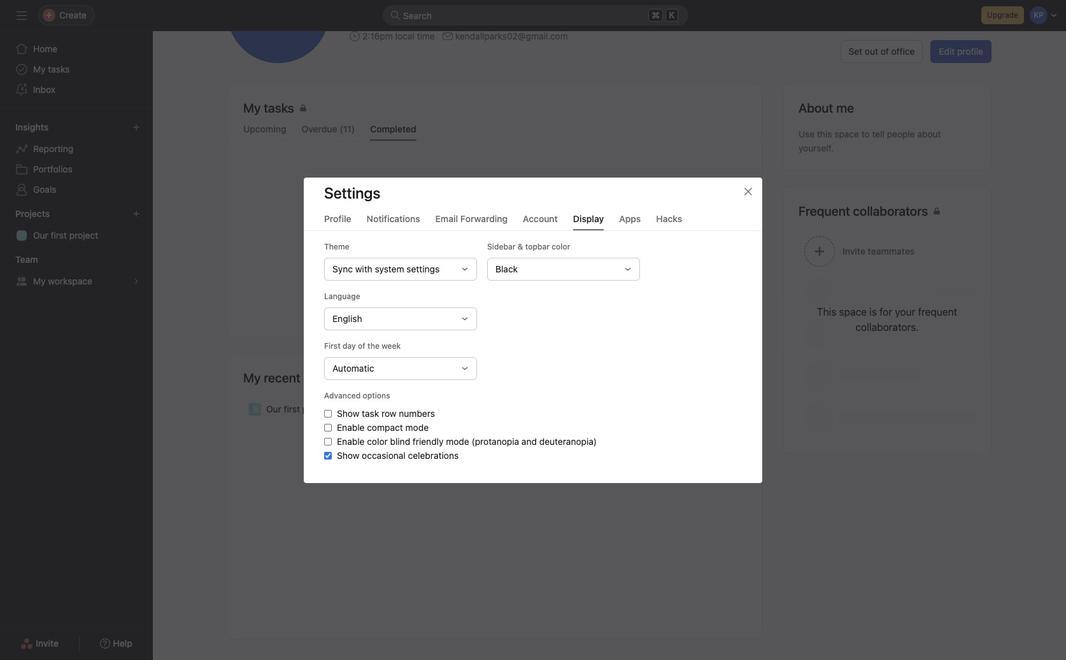 Task type: describe. For each thing, give the bounding box(es) containing it.
(protanopia
[[472, 436, 519, 447]]

profile button
[[324, 213, 351, 230]]

my tasks link
[[243, 99, 747, 120]]

my workspace
[[33, 276, 92, 287]]

first inside the projects 'element'
[[51, 230, 67, 241]]

upgrade button
[[982, 6, 1025, 24]]

goals
[[33, 184, 56, 195]]

Enable color blind friendly mode (protanopia and deuteranopia) checkbox
[[324, 438, 332, 446]]

and
[[522, 436, 537, 447]]

2:16pm local time
[[363, 31, 435, 41]]

insights
[[15, 122, 49, 133]]

you
[[574, 263, 589, 273]]

enable for enable compact mode
[[337, 422, 365, 433]]

goals link
[[8, 180, 145, 200]]

email forwarding
[[436, 213, 508, 224]]

projects element
[[0, 203, 153, 249]]

profile
[[324, 213, 351, 224]]

kendallparks02@gmail.com
[[455, 31, 568, 41]]

numbers
[[399, 408, 435, 419]]

automatic
[[333, 363, 374, 374]]

so
[[562, 263, 572, 273]]

our first project inside the projects 'element'
[[33, 230, 98, 241]]

account button
[[523, 213, 558, 230]]

my for my workspace
[[33, 276, 46, 287]]

set out of office
[[849, 46, 915, 57]]

global element
[[0, 31, 153, 108]]

here,
[[539, 263, 560, 273]]

sidebar & topbar color
[[487, 242, 571, 251]]

time
[[417, 31, 435, 41]]

settings
[[324, 184, 381, 202]]

project inside 'element'
[[69, 230, 98, 241]]

with
[[355, 263, 373, 274]]

compact
[[367, 422, 403, 433]]

my recent projects
[[243, 371, 350, 386]]

reporting
[[33, 143, 73, 154]]

show occasional celebrations
[[337, 450, 459, 461]]

of for the
[[358, 341, 366, 351]]

email forwarding button
[[436, 213, 508, 230]]

1 vertical spatial our
[[266, 404, 282, 415]]

this
[[818, 129, 833, 140]]

use this space to tell people about yourself.
[[799, 129, 942, 154]]

show task row numbers
[[337, 408, 435, 419]]

sync
[[333, 263, 353, 274]]

0 horizontal spatial mode
[[406, 422, 429, 433]]

to
[[862, 129, 870, 140]]

tell
[[873, 129, 885, 140]]

2:16pm
[[363, 31, 393, 41]]

k
[[670, 10, 675, 20]]

display
[[573, 213, 604, 224]]

inbox
[[33, 84, 55, 95]]

language
[[324, 292, 360, 301]]

(11)
[[340, 124, 355, 134]]

notifications
[[367, 213, 420, 224]]

about me
[[799, 101, 855, 115]]

hacks
[[657, 213, 683, 224]]

Enable compact mode checkbox
[[324, 424, 332, 432]]

⌘
[[652, 10, 660, 20]]

1 horizontal spatial color
[[552, 242, 571, 251]]

first
[[324, 341, 341, 351]]

show for show task row numbers
[[337, 408, 360, 419]]

sync with system settings
[[333, 263, 440, 274]]

overdue (11)
[[302, 124, 355, 134]]

advanced
[[324, 391, 361, 400]]

my for my tasks
[[33, 64, 46, 75]]

invite
[[36, 638, 59, 649]]

completed button
[[370, 124, 417, 141]]

my tasks link
[[8, 59, 145, 80]]

invite button
[[12, 633, 67, 656]]

will
[[492, 263, 505, 273]]

enable compact mode
[[337, 422, 429, 433]]

overdue (11) button
[[302, 124, 355, 141]]

can
[[444, 277, 459, 287]]

english button
[[324, 307, 477, 330]]

advanced options
[[324, 391, 390, 400]]

display button
[[573, 213, 604, 230]]

home link
[[8, 39, 145, 59]]

1 vertical spatial our first project link
[[228, 398, 762, 422]]

my for my recent projects
[[243, 371, 261, 386]]

reference
[[461, 277, 500, 287]]

day
[[343, 341, 356, 351]]

hide sidebar image
[[17, 10, 27, 20]]

black button
[[487, 258, 640, 281]]



Task type: locate. For each thing, give the bounding box(es) containing it.
0 horizontal spatial first
[[51, 230, 67, 241]]

teams element
[[0, 249, 153, 294]]

of right out
[[881, 46, 889, 57]]

my inside my tasks link
[[33, 64, 46, 75]]

1 vertical spatial tasks
[[468, 263, 490, 273]]

reporting link
[[8, 139, 145, 159]]

deuteranopia)
[[540, 436, 597, 447]]

tasks up reference
[[468, 263, 490, 273]]

color
[[552, 242, 571, 251], [367, 436, 388, 447]]

enable right enable color blind friendly mode (protanopia and deuteranopia) option
[[337, 436, 365, 447]]

sync with system settings button
[[324, 258, 477, 281]]

black
[[496, 263, 518, 274]]

enable right enable compact mode checkbox
[[337, 422, 365, 433]]

of for office
[[881, 46, 889, 57]]

1 horizontal spatial our first project
[[266, 404, 331, 415]]

our first project link up teams element
[[8, 226, 145, 246]]

completed
[[422, 263, 466, 273]]

1 horizontal spatial our first project link
[[228, 398, 762, 422]]

0 vertical spatial first
[[51, 230, 67, 241]]

1 vertical spatial show
[[337, 450, 360, 461]]

1 vertical spatial mode
[[446, 436, 469, 447]]

0 vertical spatial project
[[69, 230, 98, 241]]

1 show from the top
[[337, 408, 360, 419]]

0 horizontal spatial color
[[367, 436, 388, 447]]

account
[[523, 213, 558, 224]]

set out of office button
[[841, 40, 924, 63]]

0 vertical spatial mode
[[406, 422, 429, 433]]

show
[[337, 408, 360, 419], [337, 450, 360, 461]]

1 vertical spatial enable
[[337, 436, 365, 447]]

my tasks
[[243, 101, 294, 115]]

settings
[[407, 263, 440, 274]]

our first project down the my recent projects
[[266, 404, 331, 415]]

mode
[[406, 422, 429, 433], [446, 436, 469, 447]]

appear
[[508, 263, 537, 273]]

our down goals
[[33, 230, 48, 241]]

2 vertical spatial my
[[243, 371, 261, 386]]

insights element
[[0, 116, 153, 203]]

about
[[918, 129, 942, 140]]

week
[[382, 341, 401, 351]]

tasks down home
[[48, 64, 70, 75]]

theme
[[324, 242, 350, 251]]

row
[[382, 408, 397, 419]]

mode up celebrations at the left of page
[[446, 436, 469, 447]]

our inside the projects 'element'
[[33, 230, 48, 241]]

0 horizontal spatial tasks
[[48, 64, 70, 75]]

my workspace link
[[8, 271, 145, 292]]

first
[[51, 230, 67, 241], [284, 404, 300, 415]]

1 vertical spatial my
[[33, 276, 46, 287]]

close image
[[744, 186, 754, 197]]

2 show from the top
[[337, 450, 360, 461]]

Show occasional celebrations checkbox
[[324, 452, 332, 460]]

0 vertical spatial our
[[33, 230, 48, 241]]

frequent collaborators
[[799, 204, 929, 219]]

my up inbox
[[33, 64, 46, 75]]

system
[[375, 263, 404, 274]]

enable for enable color blind friendly mode (protanopia and deuteranopia)
[[337, 436, 365, 447]]

1 horizontal spatial mode
[[446, 436, 469, 447]]

project
[[69, 230, 98, 241], [303, 404, 331, 415]]

options
[[363, 391, 390, 400]]

0 vertical spatial of
[[881, 46, 889, 57]]

task
[[362, 408, 379, 419]]

english
[[333, 313, 362, 324]]

my
[[33, 64, 46, 75], [33, 276, 46, 287], [243, 371, 261, 386]]

prominent image
[[391, 10, 401, 20]]

1 vertical spatial color
[[367, 436, 388, 447]]

them
[[503, 277, 524, 287]]

space
[[835, 129, 860, 140]]

0 horizontal spatial our first project
[[33, 230, 98, 241]]

people
[[887, 129, 915, 140]]

our first project
[[33, 230, 98, 241], [266, 404, 331, 415]]

project up enable compact mode checkbox
[[303, 404, 331, 415]]

1 horizontal spatial first
[[284, 404, 300, 415]]

my up list icon at bottom left
[[243, 371, 261, 386]]

friendly
[[413, 436, 444, 447]]

our first project link inside the projects 'element'
[[8, 226, 145, 246]]

1 enable from the top
[[337, 422, 365, 433]]

show for show occasional celebrations
[[337, 450, 360, 461]]

0 vertical spatial my
[[33, 64, 46, 75]]

tasks
[[48, 64, 70, 75], [468, 263, 490, 273]]

your
[[401, 263, 420, 273]]

recent projects
[[264, 371, 350, 386]]

profile
[[958, 46, 984, 57]]

1 horizontal spatial project
[[303, 404, 331, 415]]

Show task row numbers checkbox
[[324, 410, 332, 418]]

0 horizontal spatial our first project link
[[8, 226, 145, 246]]

topbar
[[526, 242, 550, 251]]

edit profile button
[[931, 40, 992, 63]]

my tasks
[[33, 64, 70, 75]]

apps button
[[619, 213, 641, 230]]

enable
[[337, 422, 365, 433], [337, 436, 365, 447]]

portfolios link
[[8, 159, 145, 180]]

my inside my workspace link
[[33, 276, 46, 287]]

completed
[[370, 124, 417, 134]]

0 vertical spatial color
[[552, 242, 571, 251]]

our first project link up (protanopia
[[228, 398, 762, 422]]

1 horizontal spatial tasks
[[468, 263, 490, 273]]

automatic button
[[324, 357, 477, 380]]

workspace
[[48, 276, 92, 287]]

first up teams element
[[51, 230, 67, 241]]

our right list icon at bottom left
[[266, 404, 282, 415]]

2 enable from the top
[[337, 436, 365, 447]]

inbox link
[[8, 80, 145, 100]]

yourself.
[[799, 143, 834, 154]]

show down the advanced
[[337, 408, 360, 419]]

1 vertical spatial our first project
[[266, 404, 331, 415]]

first day of the week
[[324, 341, 401, 351]]

list image
[[251, 406, 259, 414]]

0 vertical spatial tasks
[[48, 64, 70, 75]]

sidebar
[[487, 242, 516, 251]]

the
[[368, 341, 380, 351]]

1 horizontal spatial of
[[881, 46, 889, 57]]

of inside button
[[881, 46, 889, 57]]

0 vertical spatial our first project
[[33, 230, 98, 241]]

first down the my recent projects
[[284, 404, 300, 415]]

our first project up teams element
[[33, 230, 98, 241]]

tasks inside your completed tasks will appear here, so you can reference them later.
[[468, 263, 490, 273]]

1 vertical spatial project
[[303, 404, 331, 415]]

local
[[395, 31, 415, 41]]

0 horizontal spatial our
[[33, 230, 48, 241]]

apps
[[619, 213, 641, 224]]

office
[[892, 46, 915, 57]]

0 vertical spatial show
[[337, 408, 360, 419]]

later.
[[526, 277, 546, 287]]

1 horizontal spatial our
[[266, 404, 282, 415]]

notifications button
[[367, 213, 420, 230]]

1 vertical spatial first
[[284, 404, 300, 415]]

1 vertical spatial of
[[358, 341, 366, 351]]

kendallparks02@gmail.com link
[[455, 29, 568, 43]]

out
[[865, 46, 879, 57]]

0 horizontal spatial of
[[358, 341, 366, 351]]

color up so
[[552, 242, 571, 251]]

tasks inside global "element"
[[48, 64, 70, 75]]

occasional
[[362, 450, 406, 461]]

0 horizontal spatial project
[[69, 230, 98, 241]]

your completed tasks will appear here, so you can reference them later.
[[401, 263, 589, 287]]

color down the enable compact mode
[[367, 436, 388, 447]]

of left the
[[358, 341, 366, 351]]

project up teams element
[[69, 230, 98, 241]]

mode down numbers
[[406, 422, 429, 433]]

enable color blind friendly mode (protanopia and deuteranopia)
[[337, 436, 597, 447]]

0 vertical spatial enable
[[337, 422, 365, 433]]

upgrade
[[988, 10, 1019, 20]]

my left workspace
[[33, 276, 46, 287]]

email
[[436, 213, 458, 224]]

0 vertical spatial our first project link
[[8, 226, 145, 246]]

show right show occasional celebrations checkbox
[[337, 450, 360, 461]]

forwarding
[[461, 213, 508, 224]]

upcoming
[[243, 124, 286, 134]]

&
[[518, 242, 523, 251]]

our first project link
[[8, 226, 145, 246], [228, 398, 762, 422]]



Task type: vqa. For each thing, say whether or not it's contained in the screenshot.
'New project or portfolio' image at the left
no



